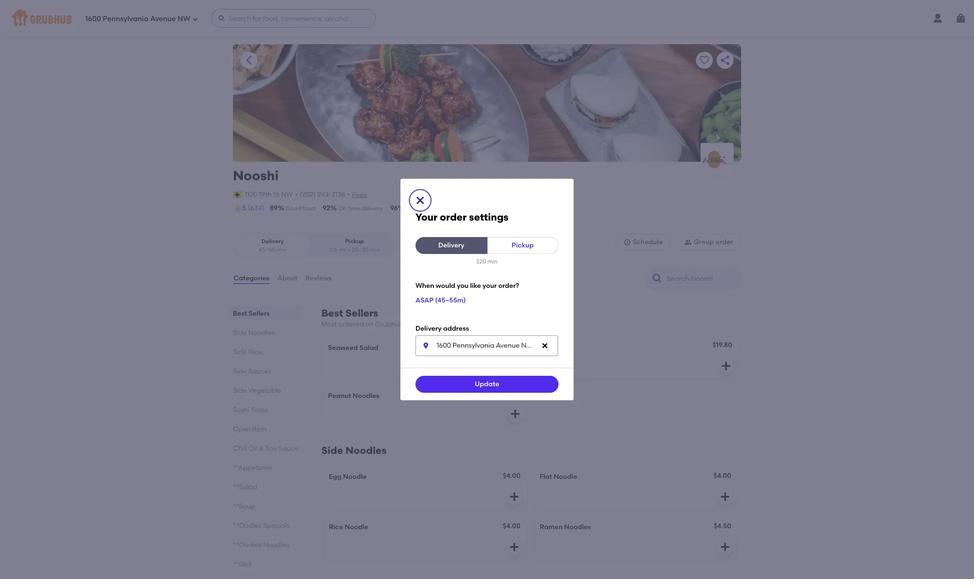 Task type: locate. For each thing, give the bounding box(es) containing it.
side inside 'tab'
[[233, 349, 247, 357]]

1 vertical spatial rice
[[329, 524, 343, 532]]

nw right the st
[[281, 191, 293, 199]]

chili oil & soy sauce
[[233, 445, 299, 453]]

delivery
[[362, 205, 383, 212]]

delivery 45–55 min
[[259, 238, 287, 253]]

mi
[[339, 247, 346, 253]]

**oodles down **soup
[[233, 522, 262, 530]]

**grill
[[233, 561, 252, 569]]

1 horizontal spatial min
[[370, 247, 380, 253]]

delivery down your order settings
[[439, 242, 465, 250]]

0 vertical spatial nw
[[178, 14, 191, 23]]

seaweed
[[328, 344, 358, 352]]

1 vertical spatial nw
[[281, 191, 293, 199]]

1 horizontal spatial side noodles
[[322, 445, 387, 457]]

**oodles
[[233, 522, 262, 530], [233, 542, 262, 550]]

order
[[429, 205, 443, 212], [440, 212, 467, 223], [716, 238, 734, 246]]

0 horizontal spatial pickup
[[345, 238, 364, 245]]

side for side rice 'tab' on the left
[[233, 349, 247, 357]]

side up side sauces
[[233, 349, 247, 357]]

side for 'side sauces' tab
[[233, 368, 247, 376]]

pickup up the 20–30
[[345, 238, 364, 245]]

noodle
[[343, 473, 367, 481], [554, 473, 578, 481], [345, 524, 368, 532]]

2 horizontal spatial min
[[488, 259, 498, 265]]

nw inside main navigation navigation
[[178, 14, 191, 23]]

min inside delivery 45–55 min
[[277, 247, 287, 253]]

• right 3138
[[347, 191, 350, 199]]

side vegetable tab
[[233, 386, 299, 396]]

nw right avenue
[[178, 14, 191, 23]]

min right 45–55
[[277, 247, 287, 253]]

svg image
[[218, 15, 225, 22], [192, 16, 198, 22], [422, 342, 430, 350], [542, 342, 549, 350], [510, 409, 521, 420], [720, 492, 731, 503]]

your
[[416, 212, 438, 223]]

0 horizontal spatial best
[[233, 310, 247, 318]]

nw for 1120 19th st nw
[[281, 191, 293, 199]]

time
[[348, 205, 360, 212]]

**soup
[[233, 503, 255, 511]]

delivery left address
[[416, 325, 442, 333]]

best sellers most ordered on grubhub
[[322, 308, 404, 329]]

1 vertical spatial **oodles
[[233, 542, 262, 550]]

peanut
[[328, 392, 351, 400]]

delivery inside delivery 45–55 min
[[262, 238, 284, 245]]

svg image inside main navigation navigation
[[956, 13, 967, 24]]

delivery inside button
[[439, 242, 465, 250]]

pickup for pickup 0.6 mi • 20–30 min
[[345, 238, 364, 245]]

delivery for delivery
[[439, 242, 465, 250]]

$18.70
[[503, 390, 522, 398]]

**oodles for **oodles specials
[[233, 522, 262, 530]]

peanut noodles
[[328, 392, 380, 400]]

1120 19th st nw button
[[245, 190, 294, 200]]

sides
[[251, 406, 268, 414]]

5
[[243, 204, 246, 212]]

sellers inside best sellers most ordered on grubhub
[[346, 308, 379, 319]]

about
[[278, 274, 298, 283]]

noodle for rice noodle
[[345, 524, 368, 532]]

side up egg
[[322, 445, 343, 457]]

delivery up 45–55
[[262, 238, 284, 245]]

sellers inside tab
[[249, 310, 270, 318]]

delivery
[[262, 238, 284, 245], [439, 242, 465, 250], [416, 325, 442, 333]]

•
[[295, 191, 298, 199], [347, 191, 350, 199], [348, 247, 350, 253]]

0 vertical spatial **oodles
[[233, 522, 262, 530]]

best sellers
[[233, 310, 270, 318]]

subscription pass image
[[233, 191, 243, 199]]

order right your
[[440, 212, 467, 223]]

order inside button
[[716, 238, 734, 246]]

pickup inside button
[[512, 242, 534, 250]]

avenue
[[150, 14, 176, 23]]

side noodles up egg noodle
[[322, 445, 387, 457]]

side noodles
[[233, 329, 275, 337], [322, 445, 387, 457]]

reviews button
[[305, 262, 332, 296]]

1 horizontal spatial pickup
[[512, 242, 534, 250]]

reviews
[[306, 274, 332, 283]]

fees button
[[352, 190, 367, 201]]

1600 pennsylvania avenue nw
[[85, 14, 191, 23]]

0 horizontal spatial sellers
[[249, 310, 270, 318]]

1 horizontal spatial best
[[322, 308, 343, 319]]

option group
[[233, 234, 395, 258]]

open item tab
[[233, 425, 299, 435]]

noodles
[[249, 329, 275, 337], [353, 392, 380, 400], [346, 445, 387, 457], [565, 524, 591, 532], [263, 542, 290, 550]]

1 horizontal spatial sellers
[[346, 308, 379, 319]]

save this restaurant button
[[696, 52, 713, 69]]

**salad tab
[[233, 483, 299, 493]]

89
[[270, 204, 278, 212]]

pickup inside pickup 0.6 mi • 20–30 min
[[345, 238, 364, 245]]

0 horizontal spatial min
[[277, 247, 287, 253]]

st
[[273, 191, 280, 199]]

share icon image
[[720, 55, 731, 66]]

pickup
[[345, 238, 364, 245], [512, 242, 534, 250]]

order right the correct
[[429, 205, 443, 212]]

min right the $20
[[488, 259, 498, 265]]

1600
[[85, 14, 101, 23]]

**oodles noodles tab
[[233, 541, 299, 551]]

side
[[233, 329, 247, 337], [233, 349, 247, 357], [233, 368, 247, 376], [233, 387, 247, 395], [322, 445, 343, 457]]

min right the 20–30
[[370, 247, 380, 253]]

best up side noodles tab at the bottom left of page
[[233, 310, 247, 318]]

**soup tab
[[233, 502, 299, 512]]

sushi sides
[[233, 406, 268, 414]]

0.6
[[329, 247, 338, 253]]

0 horizontal spatial nw
[[178, 14, 191, 23]]

0 vertical spatial rice
[[249, 349, 262, 357]]

svg image
[[956, 13, 967, 24], [415, 195, 426, 206], [624, 239, 631, 246], [510, 361, 521, 372], [721, 361, 732, 372], [509, 492, 520, 503], [509, 542, 520, 553], [720, 542, 731, 553]]

1120
[[245, 191, 257, 199]]

nw inside 1120 19th st nw button
[[281, 191, 293, 199]]

jedi roll
[[539, 344, 567, 352]]

0 horizontal spatial side noodles
[[233, 329, 275, 337]]

• right mi
[[348, 247, 350, 253]]

Search Address search field
[[416, 336, 559, 356]]

side left sauces
[[233, 368, 247, 376]]

best up most
[[322, 308, 343, 319]]

best inside tab
[[233, 310, 247, 318]]

20–30
[[352, 247, 369, 253]]

correct order
[[406, 205, 443, 212]]

open
[[233, 426, 251, 434]]

0 horizontal spatial rice
[[249, 349, 262, 357]]

side rice tab
[[233, 348, 299, 357]]

update
[[475, 380, 500, 388]]

1 vertical spatial side noodles
[[322, 445, 387, 457]]

categories button
[[233, 262, 270, 296]]

sellers up the on
[[346, 308, 379, 319]]

settings
[[469, 212, 509, 223]]

1 **oodles from the top
[[233, 522, 262, 530]]

best sellers tab
[[233, 309, 299, 319]]

jedi
[[539, 344, 553, 352]]

noodles right ramen
[[565, 524, 591, 532]]

pickup up order? in the right of the page
[[512, 242, 534, 250]]

schedule
[[633, 238, 663, 246]]

update button
[[416, 376, 559, 393]]

most
[[322, 321, 337, 329]]

best inside best sellers most ordered on grubhub
[[322, 308, 343, 319]]

noodles right peanut
[[353, 392, 380, 400]]

egg noodle
[[329, 473, 367, 481]]

when would you like your order?
[[416, 282, 520, 290]]

side up sushi
[[233, 387, 247, 395]]

your order settings
[[416, 212, 509, 223]]

$4.00
[[503, 472, 521, 480], [714, 472, 732, 480], [503, 523, 521, 531]]

**oodles for **oodles noodles
[[233, 542, 262, 550]]

3138
[[332, 191, 346, 199]]

pickup button
[[487, 237, 559, 254]]

order right group
[[716, 238, 734, 246]]

2 **oodles from the top
[[233, 542, 262, 550]]

nw
[[178, 14, 191, 23], [281, 191, 293, 199]]

sauces
[[249, 368, 272, 376]]

order for group
[[716, 238, 734, 246]]

**grill tab
[[233, 560, 299, 570]]

nooshi logo image
[[701, 149, 734, 170]]

pickup for pickup
[[512, 242, 534, 250]]

0 vertical spatial side noodles
[[233, 329, 275, 337]]

oil
[[249, 445, 258, 453]]

order for correct
[[429, 205, 443, 212]]

1 horizontal spatial nw
[[281, 191, 293, 199]]

sellers up side noodles tab at the bottom left of page
[[249, 310, 270, 318]]

(45–55m)
[[435, 297, 466, 305]]

you
[[457, 282, 469, 290]]

side vegetable
[[233, 387, 281, 395]]

side up side rice
[[233, 329, 247, 337]]

side noodles down best sellers
[[233, 329, 275, 337]]

**oodles up '**grill'
[[233, 542, 262, 550]]



Task type: describe. For each thing, give the bounding box(es) containing it.
(202) 293-3138 button
[[300, 190, 346, 200]]

people icon image
[[685, 239, 692, 246]]

search icon image
[[652, 273, 664, 284]]

soy
[[266, 445, 277, 453]]

noodles up egg noodle
[[346, 445, 387, 457]]

about button
[[277, 262, 298, 296]]

Search Nooshi search field
[[666, 275, 738, 284]]

(202)
[[300, 191, 316, 199]]

side noodles tab
[[233, 328, 299, 338]]

fees
[[352, 191, 367, 199]]

nw for 1600 pennsylvania avenue nw
[[178, 14, 191, 23]]

categories
[[234, 274, 270, 283]]

main navigation navigation
[[0, 0, 975, 37]]

on
[[366, 321, 374, 329]]

option group containing delivery 45–55 min
[[233, 234, 395, 258]]

noodle for egg noodle
[[343, 473, 367, 481]]

asap (45–55m)
[[416, 297, 466, 305]]

delivery button
[[416, 237, 488, 254]]

sellers for best sellers most ordered on grubhub
[[346, 308, 379, 319]]

**oodles noodles
[[233, 542, 290, 550]]

• inside pickup 0.6 mi • 20–30 min
[[348, 247, 350, 253]]

nooshi
[[233, 168, 279, 184]]

on
[[339, 205, 347, 212]]

group
[[694, 238, 715, 246]]

when
[[416, 282, 435, 290]]

save this restaurant image
[[699, 55, 711, 66]]

pennsylvania
[[103, 14, 149, 23]]

ordered
[[339, 321, 364, 329]]

**appetizers
[[233, 464, 272, 472]]

egg
[[329, 473, 342, 481]]

ramen
[[540, 524, 563, 532]]

side rice
[[233, 349, 262, 357]]

asap (45–55m) button
[[416, 293, 466, 309]]

chili oil & soy sauce tab
[[233, 444, 299, 454]]

1120 19th st nw
[[245, 191, 293, 199]]

$4.50
[[714, 523, 732, 531]]

• left (202)
[[295, 191, 298, 199]]

ramen noodles
[[540, 524, 591, 532]]

rice noodle
[[329, 524, 368, 532]]

rice inside 'tab'
[[249, 349, 262, 357]]

293-
[[318, 191, 332, 199]]

side noodles inside side noodles tab
[[233, 329, 275, 337]]

like
[[470, 282, 481, 290]]

$19.80
[[713, 342, 733, 350]]

sellers for best sellers
[[249, 310, 270, 318]]

side sauces tab
[[233, 367, 299, 377]]

order for your
[[440, 212, 467, 223]]

best for best sellers most ordered on grubhub
[[322, 308, 343, 319]]

caret left icon image
[[243, 55, 255, 66]]

grubhub
[[375, 321, 404, 329]]

delivery address
[[416, 325, 469, 333]]

star icon image
[[233, 204, 243, 213]]

good food
[[286, 205, 315, 212]]

delivery for delivery address
[[416, 325, 442, 333]]

good
[[286, 205, 301, 212]]

$4.00 for ramen noodles
[[503, 523, 521, 531]]

chili
[[233, 445, 247, 453]]

**oodles specials
[[233, 522, 290, 530]]

asap
[[416, 297, 434, 305]]

noodle for flat noodle
[[554, 473, 578, 481]]

45–55
[[259, 247, 275, 253]]

$20 min
[[477, 259, 498, 265]]

on time delivery
[[339, 205, 383, 212]]

min inside pickup 0.6 mi • 20–30 min
[[370, 247, 380, 253]]

group order
[[694, 238, 734, 246]]

address
[[443, 325, 469, 333]]

svg image inside schedule 'button'
[[624, 239, 631, 246]]

would
[[436, 282, 456, 290]]

side for side noodles tab at the bottom left of page
[[233, 329, 247, 337]]

food
[[303, 205, 315, 212]]

best for best sellers
[[233, 310, 247, 318]]

1 horizontal spatial rice
[[329, 524, 343, 532]]

item
[[253, 426, 267, 434]]

flat noodle
[[540, 473, 578, 481]]

92
[[323, 204, 331, 212]]

order?
[[499, 282, 520, 290]]

&
[[259, 445, 264, 453]]

**oodles specials tab
[[233, 521, 299, 531]]

vegetable
[[248, 387, 281, 395]]

$4.00 for flat noodle
[[503, 472, 521, 480]]

sauce
[[279, 445, 299, 453]]

side for side vegetable tab
[[233, 387, 247, 395]]

$10.45
[[502, 342, 522, 350]]

flat
[[540, 473, 553, 481]]

sushi
[[233, 406, 250, 414]]

delivery for delivery 45–55 min
[[262, 238, 284, 245]]

(634)
[[248, 204, 264, 212]]

your
[[483, 282, 497, 290]]

19th
[[259, 191, 272, 199]]

seaweed salad
[[328, 344, 379, 352]]

side sauces
[[233, 368, 272, 376]]

96
[[391, 204, 398, 212]]

salad
[[360, 344, 379, 352]]

correct
[[406, 205, 427, 212]]

**appetizers tab
[[233, 463, 299, 473]]

$20
[[477, 259, 486, 265]]

roll
[[555, 344, 567, 352]]

specials
[[263, 522, 290, 530]]

pickup 0.6 mi • 20–30 min
[[329, 238, 380, 253]]

noodles up side rice 'tab' on the left
[[249, 329, 275, 337]]

**salad
[[233, 484, 258, 492]]

sushi sides tab
[[233, 405, 299, 415]]

schedule button
[[616, 234, 671, 251]]

noodles down specials
[[263, 542, 290, 550]]



Task type: vqa. For each thing, say whether or not it's contained in the screenshot.


